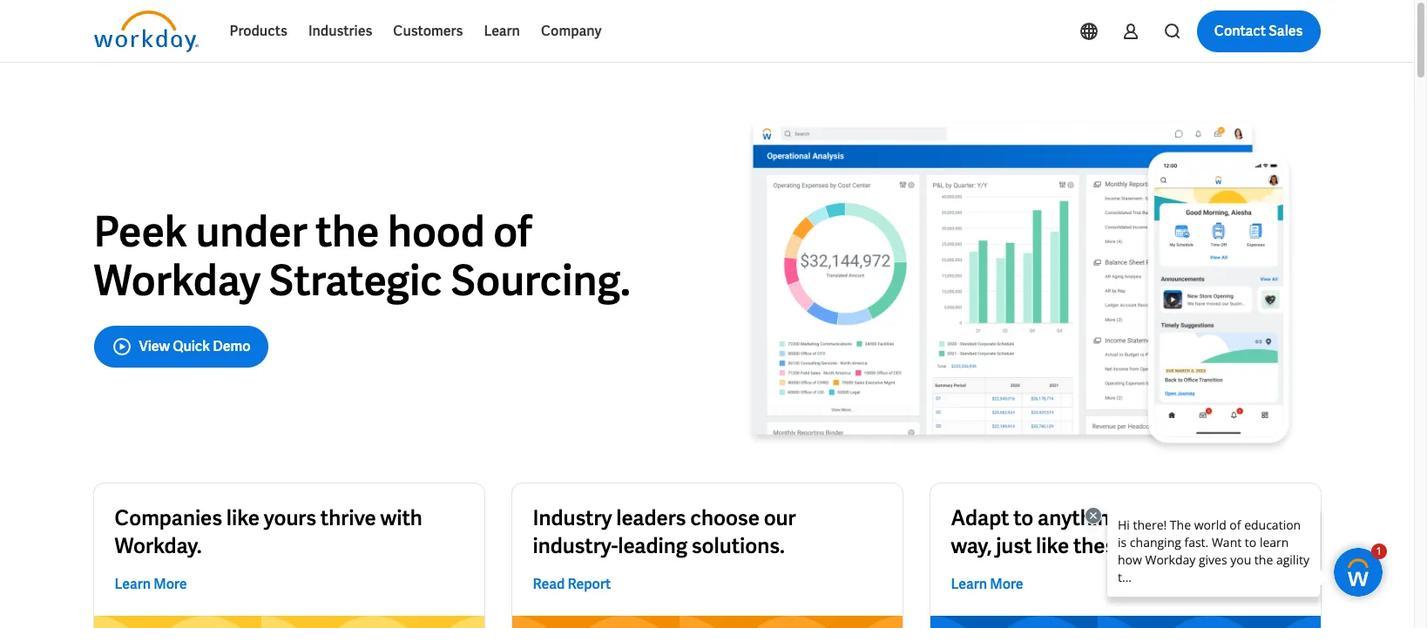 Task type: vqa. For each thing, say whether or not it's contained in the screenshot.
Companies
yes



Task type: describe. For each thing, give the bounding box(es) containing it.
industry
[[533, 505, 612, 532]]

leading
[[618, 532, 687, 559]]

under
[[196, 204, 307, 258]]

leaders
[[616, 505, 686, 532]]

industries button
[[298, 10, 383, 52]]

workday
[[94, 253, 261, 307]]

these
[[1073, 532, 1127, 559]]

company
[[541, 22, 602, 40]]

learn for companies like yours thrive with workday.
[[115, 575, 151, 593]]

strategic
[[269, 253, 442, 307]]

go to the homepage image
[[94, 10, 198, 52]]

learn more link for adapt to anything that comes your way, just like these customers.
[[951, 574, 1023, 595]]

that
[[1125, 505, 1165, 532]]

view quick demo
[[139, 337, 251, 355]]

demo
[[213, 337, 251, 355]]

read
[[533, 575, 565, 593]]

like inside companies like yours thrive with workday.
[[226, 505, 260, 532]]

anything
[[1038, 505, 1121, 532]]

customers
[[393, 22, 463, 40]]

contact sales link
[[1197, 10, 1320, 52]]

learn more link for companies like yours thrive with workday.
[[115, 574, 187, 595]]

desktop view of financial management operational analysis dashboard showing operating expenses by cost center and mobile view of human capital management home screen showing suggested tasks and announcements. image
[[721, 118, 1320, 456]]

our
[[764, 505, 796, 532]]

quick
[[173, 337, 210, 355]]

industry-
[[533, 532, 618, 559]]

companies
[[115, 505, 222, 532]]

more for adapt to anything that comes your way, just like these customers.
[[990, 575, 1023, 593]]

with
[[380, 505, 422, 532]]

customers.
[[1131, 532, 1237, 559]]

products
[[230, 22, 287, 40]]

learn for adapt to anything that comes your way, just like these customers.
[[951, 575, 987, 593]]

customers button
[[383, 10, 473, 52]]

view quick demo link
[[94, 325, 268, 367]]

adapt to anything that comes your way, just like these customers.
[[951, 505, 1279, 559]]



Task type: locate. For each thing, give the bounding box(es) containing it.
sourcing.
[[451, 253, 631, 307]]

learn more down workday.
[[115, 575, 187, 593]]

learn more for companies like yours thrive with workday.
[[115, 575, 187, 593]]

learn down workday.
[[115, 575, 151, 593]]

the
[[316, 204, 379, 258]]

more down workday.
[[154, 575, 187, 593]]

2 learn more link from the left
[[951, 574, 1023, 595]]

read report link
[[533, 574, 611, 595]]

0 horizontal spatial learn more
[[115, 575, 187, 593]]

1 horizontal spatial learn more link
[[951, 574, 1023, 595]]

to
[[1013, 505, 1034, 532]]

peek under the hood of workday strategic sourcing.
[[94, 204, 631, 307]]

products button
[[219, 10, 298, 52]]

peek
[[94, 204, 187, 258]]

learn more link down the way,
[[951, 574, 1023, 595]]

1 learn more link from the left
[[115, 574, 187, 595]]

contact
[[1214, 22, 1266, 40]]

contact sales
[[1214, 22, 1303, 40]]

workday.
[[115, 532, 202, 559]]

just
[[996, 532, 1032, 559]]

company button
[[531, 10, 612, 52]]

adapt
[[951, 505, 1009, 532]]

learn more link down workday.
[[115, 574, 187, 595]]

thrive
[[320, 505, 376, 532]]

learn more down the way,
[[951, 575, 1023, 593]]

learn inside dropdown button
[[484, 22, 520, 40]]

like left yours
[[226, 505, 260, 532]]

more
[[154, 575, 187, 593], [990, 575, 1023, 593]]

0 vertical spatial like
[[226, 505, 260, 532]]

view
[[139, 337, 170, 355]]

learn button
[[473, 10, 531, 52]]

1 learn more from the left
[[115, 575, 187, 593]]

solutions.
[[691, 532, 785, 559]]

0 horizontal spatial more
[[154, 575, 187, 593]]

learn
[[484, 22, 520, 40], [115, 575, 151, 593], [951, 575, 987, 593]]

report
[[567, 575, 611, 593]]

more for companies like yours thrive with workday.
[[154, 575, 187, 593]]

way,
[[951, 532, 992, 559]]

1 horizontal spatial more
[[990, 575, 1023, 593]]

companies like yours thrive with workday.
[[115, 505, 422, 559]]

your
[[1237, 505, 1279, 532]]

learn more
[[115, 575, 187, 593], [951, 575, 1023, 593]]

1 horizontal spatial learn
[[484, 22, 520, 40]]

hood
[[388, 204, 485, 258]]

0 horizontal spatial like
[[226, 505, 260, 532]]

like
[[226, 505, 260, 532], [1036, 532, 1069, 559]]

learn more for adapt to anything that comes your way, just like these customers.
[[951, 575, 1023, 593]]

1 more from the left
[[154, 575, 187, 593]]

industry leaders choose our industry-leading solutions.
[[533, 505, 796, 559]]

2 more from the left
[[990, 575, 1023, 593]]

of
[[493, 204, 532, 258]]

like inside adapt to anything that comes your way, just like these customers.
[[1036, 532, 1069, 559]]

choose
[[690, 505, 760, 532]]

comes
[[1169, 505, 1233, 532]]

learn down the way,
[[951, 575, 987, 593]]

2 learn more from the left
[[951, 575, 1023, 593]]

learn left company
[[484, 22, 520, 40]]

0 horizontal spatial learn more link
[[115, 574, 187, 595]]

2 horizontal spatial learn
[[951, 575, 987, 593]]

0 horizontal spatial learn
[[115, 575, 151, 593]]

sales
[[1269, 22, 1303, 40]]

read report
[[533, 575, 611, 593]]

learn more link
[[115, 574, 187, 595], [951, 574, 1023, 595]]

like right just
[[1036, 532, 1069, 559]]

1 horizontal spatial learn more
[[951, 575, 1023, 593]]

1 vertical spatial like
[[1036, 532, 1069, 559]]

industries
[[308, 22, 372, 40]]

more down just
[[990, 575, 1023, 593]]

1 horizontal spatial like
[[1036, 532, 1069, 559]]

yours
[[264, 505, 316, 532]]



